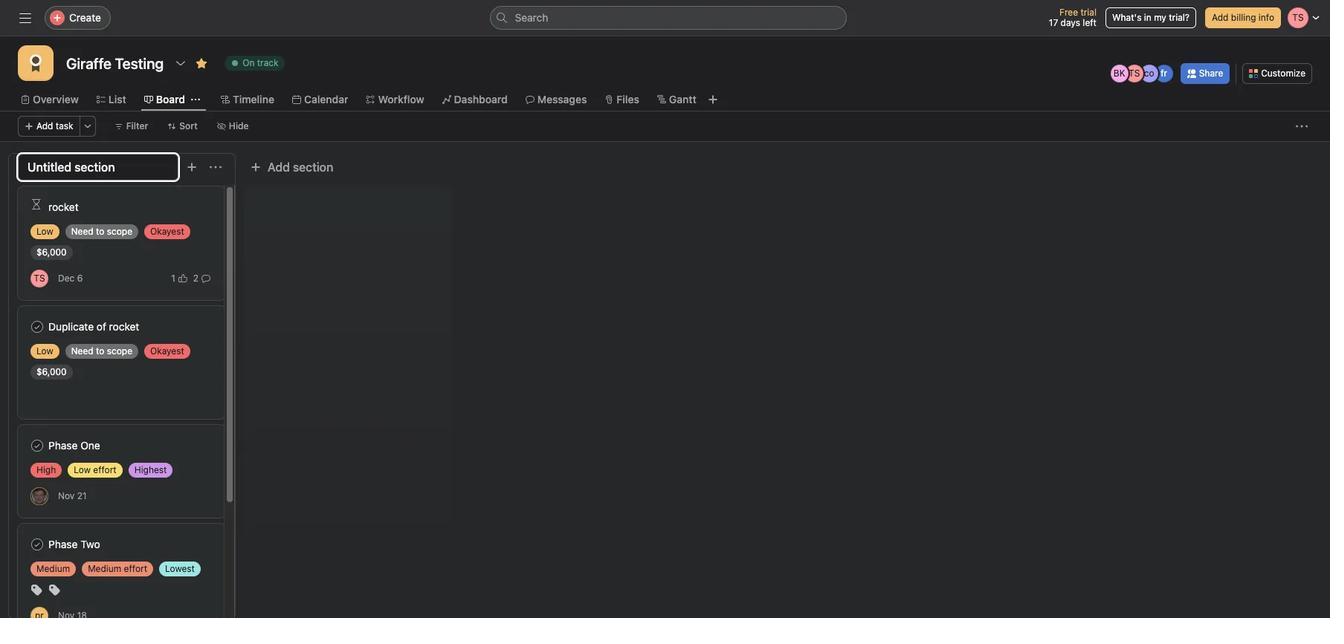Task type: locate. For each thing, give the bounding box(es) containing it.
1 completed image from the top
[[28, 437, 46, 455]]

workflow
[[378, 93, 424, 106]]

0 horizontal spatial medium
[[36, 564, 70, 575]]

None text field
[[62, 50, 167, 77]]

$6,000 down completed image
[[36, 367, 67, 378]]

low
[[36, 226, 53, 237], [36, 346, 53, 357], [74, 465, 91, 476]]

messages
[[538, 93, 587, 106]]

dashboard link
[[442, 92, 508, 108]]

$6,000 up ts button
[[36, 247, 67, 258]]

to
[[96, 226, 104, 237], [96, 346, 104, 357]]

2 need from the top
[[71, 346, 93, 357]]

free trial 17 days left
[[1050, 7, 1097, 28]]

completed checkbox for phase
[[28, 536, 46, 554]]

0 vertical spatial okayest
[[150, 226, 184, 237]]

need to scope down "of"
[[71, 346, 132, 357]]

on track button
[[218, 53, 291, 74]]

6
[[77, 273, 83, 284]]

0 horizontal spatial effort
[[93, 465, 117, 476]]

low down phase one
[[74, 465, 91, 476]]

share
[[1200, 68, 1224, 79]]

remove from starred image
[[196, 57, 208, 69]]

medium down phase two
[[36, 564, 70, 575]]

gantt
[[670, 93, 697, 106]]

2 phase from the top
[[48, 539, 78, 551]]

nov 21 button
[[58, 491, 87, 502]]

scope
[[107, 226, 132, 237], [107, 346, 132, 357]]

rocket
[[48, 201, 79, 214], [109, 321, 139, 333]]

completed image for phase one
[[28, 437, 46, 455]]

1 vertical spatial need to scope
[[71, 346, 132, 357]]

1 vertical spatial need
[[71, 346, 93, 357]]

filter
[[126, 121, 148, 132]]

2 scope from the top
[[107, 346, 132, 357]]

2 medium from the left
[[88, 564, 121, 575]]

okayest for duplicate of rocket
[[150, 346, 184, 357]]

add billing info button
[[1206, 7, 1282, 28]]

medium
[[36, 564, 70, 575], [88, 564, 121, 575]]

1 vertical spatial low
[[36, 346, 53, 357]]

rocket right "of"
[[109, 321, 139, 333]]

2 vertical spatial add
[[268, 161, 290, 174]]

1 vertical spatial phase
[[48, 539, 78, 551]]

hide button
[[210, 116, 256, 137]]

add left task
[[36, 121, 53, 132]]

messages link
[[526, 92, 587, 108]]

2 completed image from the top
[[28, 536, 46, 554]]

completed image for phase two
[[28, 536, 46, 554]]

trial?
[[1170, 12, 1190, 23]]

0 horizontal spatial ts
[[34, 273, 45, 284]]

in
[[1145, 12, 1152, 23]]

ts
[[1129, 68, 1141, 79], [34, 273, 45, 284]]

2 horizontal spatial add
[[1213, 12, 1229, 23]]

1 horizontal spatial effort
[[124, 564, 147, 575]]

search button
[[490, 6, 847, 30]]

0 vertical spatial low
[[36, 226, 53, 237]]

add tab image
[[707, 94, 719, 106]]

toggle assignee popover image
[[31, 607, 48, 619]]

0 vertical spatial add
[[1213, 12, 1229, 23]]

my
[[1155, 12, 1167, 23]]

add inside button
[[36, 121, 53, 132]]

0 vertical spatial completed checkbox
[[28, 318, 46, 336]]

medium effort
[[88, 564, 147, 575]]

sort button
[[161, 116, 204, 137]]

ts right bk
[[1129, 68, 1141, 79]]

1 vertical spatial completed image
[[28, 536, 46, 554]]

co
[[1145, 68, 1155, 79]]

more actions image
[[1297, 121, 1309, 132], [83, 122, 92, 131]]

0 vertical spatial phase
[[48, 440, 78, 452]]

completed image up high on the left
[[28, 437, 46, 455]]

1 vertical spatial rocket
[[109, 321, 139, 333]]

2 completed checkbox from the top
[[28, 536, 46, 554]]

completed image
[[28, 318, 46, 336]]

1 vertical spatial effort
[[124, 564, 147, 575]]

1 vertical spatial ts
[[34, 273, 45, 284]]

add
[[1213, 12, 1229, 23], [36, 121, 53, 132], [268, 161, 290, 174]]

completed image
[[28, 437, 46, 455], [28, 536, 46, 554]]

section
[[293, 161, 334, 174]]

scope down new section text box
[[107, 226, 132, 237]]

phase for phase two
[[48, 539, 78, 551]]

need to scope
[[71, 226, 132, 237], [71, 346, 132, 357]]

1 horizontal spatial medium
[[88, 564, 121, 575]]

1 okayest from the top
[[150, 226, 184, 237]]

completed checkbox left the duplicate
[[28, 318, 46, 336]]

1 vertical spatial add
[[36, 121, 53, 132]]

effort
[[93, 465, 117, 476], [124, 564, 147, 575]]

duplicate of rocket
[[48, 321, 139, 333]]

dec 6
[[58, 273, 83, 284]]

0 horizontal spatial more actions image
[[83, 122, 92, 131]]

okayest
[[150, 226, 184, 237], [150, 346, 184, 357]]

need for duplicate of rocket
[[71, 346, 93, 357]]

0 vertical spatial scope
[[107, 226, 132, 237]]

list link
[[97, 92, 126, 108]]

1 phase from the top
[[48, 440, 78, 452]]

left
[[1083, 17, 1097, 28]]

add left billing
[[1213, 12, 1229, 23]]

scope for duplicate of rocket
[[107, 346, 132, 357]]

1 horizontal spatial more actions image
[[1297, 121, 1309, 132]]

more actions image down customize
[[1297, 121, 1309, 132]]

okayest up 1
[[150, 226, 184, 237]]

medium down "two"
[[88, 564, 121, 575]]

phase right completed option
[[48, 440, 78, 452]]

ja button
[[31, 488, 48, 506]]

okayest down 1
[[150, 346, 184, 357]]

1 horizontal spatial add
[[268, 161, 290, 174]]

0 vertical spatial to
[[96, 226, 104, 237]]

0 vertical spatial need to scope
[[71, 226, 132, 237]]

1
[[171, 273, 175, 284]]

duplicate
[[48, 321, 94, 333]]

1 scope from the top
[[107, 226, 132, 237]]

0 vertical spatial need
[[71, 226, 93, 237]]

scope down duplicate of rocket
[[107, 346, 132, 357]]

phase left "two"
[[48, 539, 78, 551]]

effort down one
[[93, 465, 117, 476]]

files
[[617, 93, 640, 106]]

ts left dec
[[34, 273, 45, 284]]

phase two
[[48, 539, 100, 551]]

need to scope for rocket
[[71, 226, 132, 237]]

effort for phase two
[[124, 564, 147, 575]]

low down completed image
[[36, 346, 53, 357]]

0 vertical spatial completed image
[[28, 437, 46, 455]]

expand sidebar image
[[19, 12, 31, 24]]

more actions image right task
[[83, 122, 92, 131]]

add for add section
[[268, 161, 290, 174]]

1 vertical spatial scope
[[107, 346, 132, 357]]

$6,000
[[36, 247, 67, 258], [36, 367, 67, 378]]

track
[[257, 57, 279, 68]]

add for add task
[[36, 121, 53, 132]]

need to scope up 6
[[71, 226, 132, 237]]

1 horizontal spatial ts
[[1129, 68, 1141, 79]]

2 okayest from the top
[[150, 346, 184, 357]]

0 vertical spatial effort
[[93, 465, 117, 476]]

fr
[[1161, 68, 1168, 79]]

add inside button
[[1213, 12, 1229, 23]]

1 to from the top
[[96, 226, 104, 237]]

phase
[[48, 440, 78, 452], [48, 539, 78, 551]]

add for add billing info
[[1213, 12, 1229, 23]]

low down "dependencies" image
[[36, 226, 53, 237]]

2 to from the top
[[96, 346, 104, 357]]

1 vertical spatial okayest
[[150, 346, 184, 357]]

1 $6,000 from the top
[[36, 247, 67, 258]]

filter button
[[108, 116, 155, 137]]

2 $6,000 from the top
[[36, 367, 67, 378]]

1 need to scope from the top
[[71, 226, 132, 237]]

completed image left phase two
[[28, 536, 46, 554]]

one
[[80, 440, 100, 452]]

1 medium from the left
[[36, 564, 70, 575]]

add inside "button"
[[268, 161, 290, 174]]

to down new section text box
[[96, 226, 104, 237]]

calendar link
[[292, 92, 349, 108]]

need
[[71, 226, 93, 237], [71, 346, 93, 357]]

need to scope for duplicate of rocket
[[71, 346, 132, 357]]

to down "of"
[[96, 346, 104, 357]]

need up 6
[[71, 226, 93, 237]]

rocket right "dependencies" image
[[48, 201, 79, 214]]

low effort
[[74, 465, 117, 476]]

Completed checkbox
[[28, 318, 46, 336], [28, 536, 46, 554]]

1 vertical spatial completed checkbox
[[28, 536, 46, 554]]

1 vertical spatial to
[[96, 346, 104, 357]]

add left section
[[268, 161, 290, 174]]

completed checkbox left phase two
[[28, 536, 46, 554]]

2 button
[[190, 271, 214, 286]]

0 horizontal spatial add
[[36, 121, 53, 132]]

ts button
[[31, 270, 48, 288]]

effort left lowest
[[124, 564, 147, 575]]

board
[[156, 93, 185, 106]]

task
[[56, 121, 73, 132]]

customize
[[1262, 68, 1306, 79]]

need down the duplicate
[[71, 346, 93, 357]]

1 completed checkbox from the top
[[28, 318, 46, 336]]

on
[[243, 57, 255, 68]]

0 vertical spatial $6,000
[[36, 247, 67, 258]]

Completed checkbox
[[28, 437, 46, 455]]

1 need from the top
[[71, 226, 93, 237]]

17
[[1050, 17, 1059, 28]]

0 vertical spatial rocket
[[48, 201, 79, 214]]

2 need to scope from the top
[[71, 346, 132, 357]]

1 vertical spatial $6,000
[[36, 367, 67, 378]]



Task type: vqa. For each thing, say whether or not it's contained in the screenshot.
the bottom Okayest
yes



Task type: describe. For each thing, give the bounding box(es) containing it.
overview link
[[21, 92, 79, 108]]

phase one
[[48, 440, 100, 452]]

0 horizontal spatial rocket
[[48, 201, 79, 214]]

bk
[[1114, 68, 1126, 79]]

customize button
[[1243, 63, 1313, 84]]

on track
[[243, 57, 279, 68]]

dec
[[58, 273, 75, 284]]

low for duplicate of rocket
[[36, 346, 53, 357]]

1 horizontal spatial rocket
[[109, 321, 139, 333]]

hide
[[229, 121, 249, 132]]

phase for phase one
[[48, 440, 78, 452]]

overview
[[33, 93, 79, 106]]

timeline
[[233, 93, 274, 106]]

add section
[[268, 161, 334, 174]]

0 vertical spatial ts
[[1129, 68, 1141, 79]]

dependencies image
[[31, 199, 42, 211]]

ts inside ts button
[[34, 273, 45, 284]]

days
[[1061, 17, 1081, 28]]

dashboard
[[454, 93, 508, 106]]

2
[[193, 273, 199, 284]]

effort for phase one
[[93, 465, 117, 476]]

gantt link
[[658, 92, 697, 108]]

tab actions image
[[191, 95, 200, 104]]

two
[[80, 539, 100, 551]]

what's in my trial? button
[[1106, 7, 1197, 28]]

dec 6 button
[[58, 273, 83, 284]]

add billing info
[[1213, 12, 1275, 23]]

info
[[1259, 12, 1275, 23]]

okayest for rocket
[[150, 226, 184, 237]]

medium for medium effort
[[88, 564, 121, 575]]

of
[[97, 321, 106, 333]]

add task button
[[18, 116, 80, 137]]

files link
[[605, 92, 640, 108]]

ribbon image
[[27, 54, 45, 72]]

to for rocket
[[96, 226, 104, 237]]

add task image
[[186, 161, 198, 173]]

lowest
[[165, 564, 195, 575]]

low for rocket
[[36, 226, 53, 237]]

need for rocket
[[71, 226, 93, 237]]

free
[[1060, 7, 1079, 18]]

add section button
[[244, 154, 340, 181]]

$6,000 for duplicate of rocket
[[36, 367, 67, 378]]

trial
[[1081, 7, 1097, 18]]

list
[[108, 93, 126, 106]]

$6,000 for rocket
[[36, 247, 67, 258]]

search list box
[[490, 6, 847, 30]]

to for duplicate of rocket
[[96, 346, 104, 357]]

search
[[515, 11, 549, 24]]

ja
[[35, 491, 44, 502]]

billing
[[1232, 12, 1257, 23]]

sort
[[180, 121, 198, 132]]

nov
[[58, 491, 75, 502]]

2 vertical spatial low
[[74, 465, 91, 476]]

create button
[[45, 6, 111, 30]]

timeline link
[[221, 92, 274, 108]]

medium for medium
[[36, 564, 70, 575]]

high
[[36, 465, 56, 476]]

scope for rocket
[[107, 226, 132, 237]]

completed checkbox for duplicate
[[28, 318, 46, 336]]

board link
[[144, 92, 185, 108]]

1 button
[[168, 271, 190, 286]]

show options image
[[175, 57, 187, 69]]

nov 21
[[58, 491, 87, 502]]

highest
[[134, 465, 167, 476]]

calendar
[[304, 93, 349, 106]]

21
[[77, 491, 87, 502]]

more section actions image
[[210, 161, 222, 173]]

New section text field
[[18, 154, 179, 181]]

share button
[[1181, 63, 1231, 84]]

add task
[[36, 121, 73, 132]]

what's
[[1113, 12, 1142, 23]]

workflow link
[[366, 92, 424, 108]]

what's in my trial?
[[1113, 12, 1190, 23]]

create
[[69, 11, 101, 24]]



